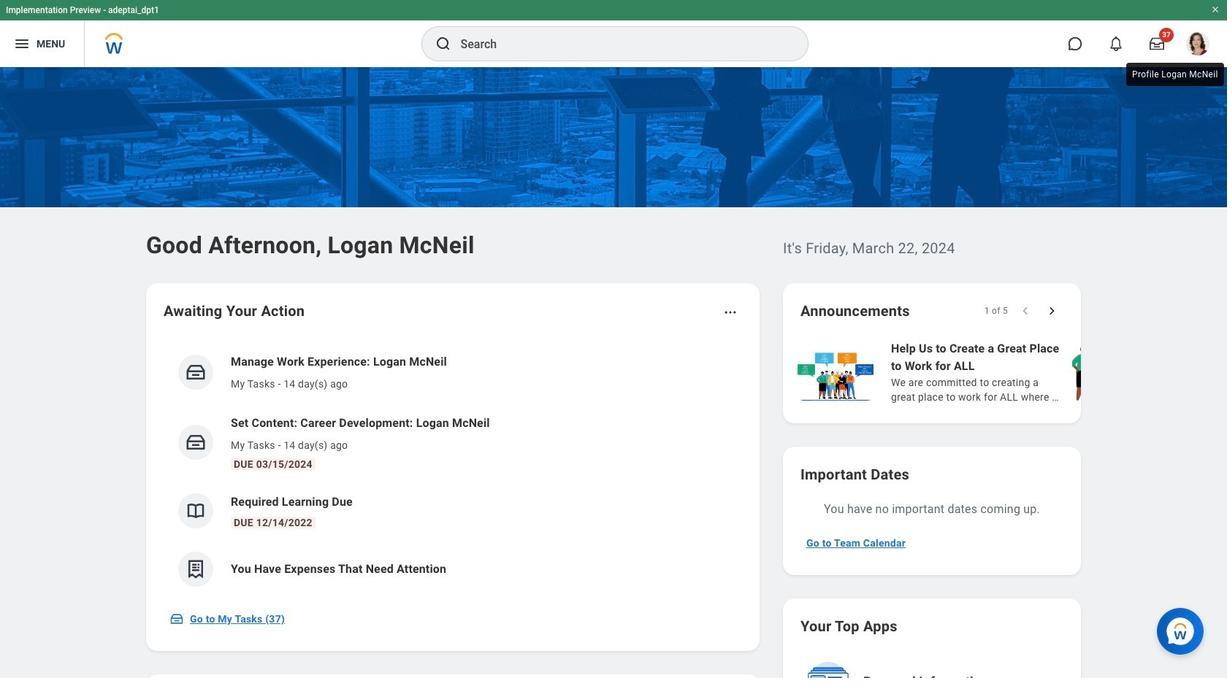 Task type: locate. For each thing, give the bounding box(es) containing it.
tooltip
[[1123, 60, 1227, 89]]

list
[[795, 339, 1227, 406], [164, 342, 742, 599]]

banner
[[0, 0, 1227, 67]]

chevron left small image
[[1018, 304, 1033, 318]]

0 vertical spatial inbox image
[[185, 432, 207, 454]]

1 horizontal spatial inbox image
[[185, 432, 207, 454]]

justify image
[[13, 35, 31, 53]]

status
[[984, 305, 1008, 317]]

main content
[[0, 67, 1227, 679]]

1 horizontal spatial list
[[795, 339, 1227, 406]]

inbox image
[[185, 432, 207, 454], [169, 612, 184, 627]]

0 horizontal spatial inbox image
[[169, 612, 184, 627]]



Task type: vqa. For each thing, say whether or not it's contained in the screenshot.
Workers with Customer Service E button
no



Task type: describe. For each thing, give the bounding box(es) containing it.
0 horizontal spatial list
[[164, 342, 742, 599]]

chevron right small image
[[1044, 304, 1059, 318]]

dashboard expenses image
[[185, 559, 207, 581]]

1 vertical spatial inbox image
[[169, 612, 184, 627]]

inbox large image
[[1150, 37, 1164, 51]]

notifications large image
[[1109, 37, 1123, 51]]

profile logan mcneil image
[[1186, 32, 1210, 58]]

search image
[[434, 35, 452, 53]]

close environment banner image
[[1211, 5, 1220, 14]]

related actions image
[[723, 305, 738, 320]]

Search Workday  search field
[[461, 28, 778, 60]]

inbox image
[[185, 362, 207, 383]]

book open image
[[185, 500, 207, 522]]



